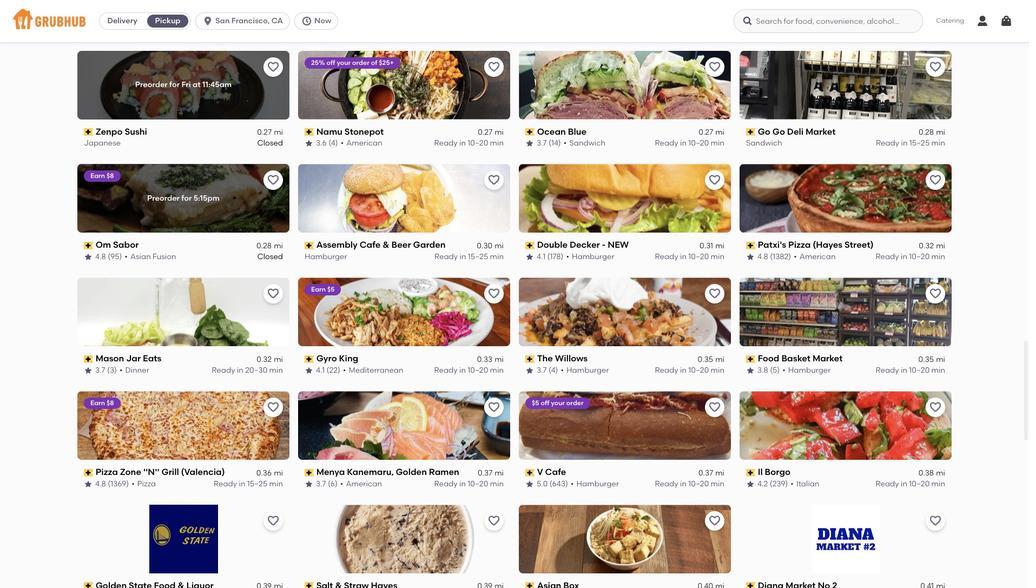 Task type: describe. For each thing, give the bounding box(es) containing it.
menya
[[316, 467, 345, 477]]

save this restaurant image for mason jar eats
[[267, 288, 280, 300]]

(22)
[[327, 366, 340, 375]]

v
[[537, 467, 543, 477]]

mi for pizza zone ''n'' grill (valencia)
[[274, 468, 283, 478]]

ready for chez maman
[[213, 25, 237, 34]]

food basket market
[[758, 354, 843, 364]]

4.1 (22)
[[316, 366, 340, 375]]

american for star
[[797, 25, 833, 34]]

pickup button
[[145, 12, 191, 30]]

ready for v cafe
[[655, 479, 678, 489]]

san francisco, ca
[[215, 16, 283, 25]]

ready in 20–30 min
[[212, 366, 283, 375]]

• asian fusion
[[125, 252, 176, 261]]

0.32 for patxi's pizza (hayes street)
[[919, 241, 934, 250]]

0.30 mi
[[477, 241, 504, 250]]

star icon image for om sabor
[[84, 253, 93, 261]]

• american for stonepot
[[341, 139, 382, 148]]

earn $5
[[311, 286, 335, 293]]

0.37 for menya kanemaru, golden ramen
[[478, 468, 493, 478]]

(223)
[[329, 25, 347, 34]]

4.2
[[758, 479, 768, 489]]

star icon image for double decker - new
[[525, 253, 534, 261]]

min for menya kanemaru, golden ramen
[[490, 479, 504, 489]]

ready in 10–20 min for patxi's pizza (hayes street)
[[876, 252, 945, 261]]

2 go from the left
[[773, 126, 785, 137]]

grill
[[161, 467, 179, 477]]

ready for gyro king
[[434, 366, 458, 375]]

(647)
[[108, 25, 126, 34]]

mi for menya kanemaru, golden ramen
[[495, 468, 504, 478]]

mi for gyro king
[[495, 355, 504, 364]]

(14)
[[549, 139, 561, 148]]

jar
[[126, 354, 141, 364]]

chez maman
[[96, 13, 152, 23]]

mi for patxi's pizza (hayes street)
[[936, 241, 945, 250]]

in for mason jar eats
[[237, 366, 243, 375]]

off for v
[[541, 399, 549, 407]]

subscription pass image for assembly cafe & beer garden
[[305, 242, 314, 249]]

1 vertical spatial market
[[813, 354, 843, 364]]

asian
[[130, 252, 151, 261]]

min for pizza zone ''n'' grill (valencia)
[[269, 479, 283, 489]]

food basket market logo image
[[740, 278, 952, 346]]

the for the bird
[[316, 13, 332, 23]]

mi for all star cafe
[[936, 14, 945, 23]]

0.35 mi for the willows
[[698, 355, 725, 364]]

ready in 10–20 min for namu stonepot
[[434, 139, 504, 148]]

0.32 mi for patxi's pizza (hayes street)
[[919, 241, 945, 250]]

$25+
[[379, 59, 394, 66]]

(4) for namu
[[329, 139, 338, 148]]

earn for om sabor
[[90, 172, 105, 180]]

subscription pass image for double decker - new
[[525, 242, 535, 249]]

4.1 for gyro king
[[316, 366, 325, 375]]

mason jar eats
[[96, 354, 161, 364]]

patxi's pizza (hayes street) logo image
[[740, 164, 952, 233]]

v cafe
[[537, 467, 566, 477]]

4.8 for patxi's pizza (hayes street)
[[758, 252, 768, 261]]

2 horizontal spatial sandwich
[[746, 139, 782, 148]]

order for stonepot
[[352, 59, 369, 66]]

off for namu
[[327, 59, 335, 66]]

(95)
[[108, 252, 122, 261]]

pizza zone ''n'' grill (valencia)
[[96, 467, 225, 477]]

0 vertical spatial market
[[806, 126, 836, 137]]

subscription pass image for pizza zone ''n'' grill (valencia)
[[84, 469, 93, 476]]

ready for il borgo
[[876, 479, 899, 489]]

3.8
[[758, 366, 768, 375]]

now button
[[294, 12, 343, 30]]

v cafe logo image
[[519, 391, 731, 460]]

0.30
[[477, 241, 493, 250]]

subscription pass image for gyro king
[[305, 355, 314, 363]]

star icon image for gyro king
[[305, 366, 313, 375]]

10–20 for double decker - new
[[688, 252, 709, 261]]

• for willows
[[561, 366, 564, 375]]

0.28 for go go deli market
[[919, 128, 934, 137]]

eats
[[143, 354, 161, 364]]

(3)
[[107, 366, 117, 375]]

italian
[[796, 479, 820, 489]]

0.33
[[477, 355, 493, 364]]

pizza for •
[[137, 479, 156, 489]]

• hamburger for cafe
[[571, 479, 619, 489]]

subscription pass image for il borgo
[[746, 469, 756, 476]]

1 horizontal spatial $5
[[532, 399, 539, 407]]

• american for star
[[791, 25, 833, 34]]

4.5 (647)
[[95, 25, 126, 34]]

10–20 for v cafe
[[688, 479, 709, 489]]

pizza zone ''n'' grill (valencia) logo image
[[77, 391, 289, 460]]

preorder for 5:15pm
[[147, 194, 220, 203]]

japanese
[[84, 139, 121, 148]]

borgo
[[765, 467, 791, 477]]

2 horizontal spatial cafe
[[791, 13, 812, 23]]

3.7 (3)
[[95, 366, 117, 375]]

• for maman
[[128, 25, 131, 34]]

in for v cafe
[[680, 479, 687, 489]]

3.7 for ocean blue
[[537, 139, 547, 148]]

• dinner
[[120, 366, 149, 375]]

10–20 for chez maman
[[247, 25, 267, 34]]

salt & straw hayes logo image
[[298, 505, 510, 574]]

of
[[371, 59, 377, 66]]

4.1 (178)
[[537, 252, 564, 261]]

3.6
[[316, 139, 327, 148]]

subscription pass image for menya kanemaru, golden ramen
[[305, 469, 314, 476]]

ready in 10–20 min for menya kanemaru, golden ramen
[[434, 479, 504, 489]]

sabor
[[113, 240, 139, 250]]

4.8 (1382)
[[758, 252, 791, 261]]

subscription pass image for ocean blue
[[525, 128, 535, 136]]

main navigation navigation
[[0, 0, 1029, 42]]

namu
[[316, 126, 343, 137]]

deli
[[787, 126, 804, 137]]

• hamburger for basket
[[783, 366, 831, 375]]

4.2 (239)
[[758, 479, 788, 489]]

star icon image for chez maman
[[84, 26, 93, 34]]

10–20 for food basket market
[[909, 366, 930, 375]]

subscription pass image for chez maman
[[84, 15, 93, 22]]

4.8 for om sabor
[[95, 252, 106, 261]]

• for zone
[[132, 479, 135, 489]]

double decker - new
[[537, 240, 629, 250]]

go go deli market
[[758, 126, 836, 137]]

3.7 (4)
[[537, 366, 558, 375]]

20–30
[[245, 366, 267, 375]]

0 vertical spatial $5
[[327, 286, 335, 293]]

11:45am
[[202, 80, 232, 89]]

0.35 mi for food basket market
[[919, 355, 945, 364]]

0.38
[[919, 468, 934, 478]]

0.28 for om sabor
[[256, 241, 272, 250]]

25% off your order of $25+
[[311, 59, 394, 66]]

double decker - new logo image
[[519, 164, 731, 233]]

the bird link
[[305, 12, 504, 24]]

3.6 (4)
[[316, 139, 338, 148]]

10–20 for the willows
[[688, 366, 709, 375]]

american for pizza
[[800, 252, 836, 261]]

(1382)
[[770, 252, 791, 261]]

catering
[[936, 17, 964, 25]]

san francisco, ca button
[[195, 12, 294, 30]]

il
[[758, 467, 763, 477]]

willows
[[555, 354, 588, 364]]

0.26
[[919, 14, 934, 23]]

food
[[758, 354, 779, 364]]

0.36
[[256, 468, 272, 478]]

min for gyro king
[[490, 366, 504, 375]]

gyro king
[[316, 354, 358, 364]]

mi for namu stonepot
[[495, 128, 504, 137]]

mi for mason jar eats
[[274, 355, 283, 364]]

delivery button
[[100, 12, 145, 30]]

• for stonepot
[[341, 139, 344, 148]]

ready for go go deli market
[[876, 139, 899, 148]]

mi for assembly cafe & beer garden
[[495, 241, 504, 250]]

(239)
[[770, 479, 788, 489]]

Search for food, convenience, alcohol... search field
[[734, 9, 923, 33]]

(valencia)
[[181, 467, 225, 477]]

assembly
[[316, 240, 358, 250]]

in for all star cafe
[[901, 25, 907, 34]]

gyro king logo image
[[298, 278, 510, 346]]

fusion
[[153, 252, 176, 261]]

4.8 (223)
[[316, 25, 347, 34]]

diana market no 2 logo image
[[811, 505, 880, 574]]

ready for assembly cafe & beer garden
[[435, 252, 458, 261]]

0.27 for stonepot
[[478, 128, 493, 137]]

maman
[[119, 13, 152, 23]]

street)
[[845, 240, 874, 250]]

(hayes
[[813, 240, 843, 250]]

ready for ocean blue
[[655, 139, 678, 148]]

3.7 for the willows
[[537, 366, 547, 375]]

• mediterranean
[[343, 366, 403, 375]]

in for go go deli market
[[901, 139, 908, 148]]

om sabor
[[96, 240, 139, 250]]

0.31
[[700, 241, 713, 250]]

chez
[[96, 13, 117, 23]]

hamburger for double decker - new
[[572, 252, 614, 261]]

save this restaurant image for ocean blue
[[708, 60, 721, 73]]

decker
[[570, 240, 600, 250]]

garden
[[413, 240, 446, 250]]

ocean blue logo image
[[519, 51, 731, 119]]

american for stonepot
[[346, 139, 382, 148]]

subscription pass image for go go deli market
[[746, 128, 756, 136]]



Task type: locate. For each thing, give the bounding box(es) containing it.
preorder for om sabor
[[147, 194, 180, 203]]

the bird
[[316, 13, 352, 23]]

2 0.27 mi from the left
[[478, 128, 504, 137]]

your
[[337, 59, 351, 66], [551, 399, 565, 407]]

0 vertical spatial 0.32
[[919, 241, 934, 250]]

svg image left 'now'
[[301, 16, 312, 27]]

3.7 for menya kanemaru, golden ramen
[[316, 479, 326, 489]]

5.0 (643)
[[537, 479, 568, 489]]

1 vertical spatial $5
[[532, 399, 539, 407]]

0 vertical spatial • sandwich
[[128, 25, 170, 34]]

asian box logo image
[[519, 505, 731, 574]]

2 vertical spatial cafe
[[545, 467, 566, 477]]

il borgo
[[758, 467, 791, 477]]

4.8 left the (1369)
[[95, 479, 106, 489]]

ready in 15–25 min for go go deli market
[[876, 139, 945, 148]]

• right (22) at the bottom left
[[343, 366, 346, 375]]

• american down all star cafe
[[791, 25, 833, 34]]

at
[[193, 80, 201, 89]]

mi for il borgo
[[936, 468, 945, 478]]

min for go go deli market
[[932, 139, 945, 148]]

0 horizontal spatial 0.35
[[698, 355, 713, 364]]

0 horizontal spatial 0.27
[[257, 128, 272, 137]]

ocean
[[537, 126, 566, 137]]

min for il borgo
[[932, 479, 945, 489]]

0 horizontal spatial order
[[352, 59, 369, 66]]

star icon image for v cafe
[[525, 480, 534, 489]]

gyro
[[316, 354, 337, 364]]

3 0.27 from the left
[[699, 128, 713, 137]]

• american down stonepot
[[341, 139, 382, 148]]

market right basket
[[813, 354, 843, 364]]

0 horizontal spatial go
[[758, 126, 770, 137]]

2 vertical spatial earn
[[90, 399, 105, 407]]

• sandwich down maman on the left top
[[128, 25, 170, 34]]

• down zone
[[132, 479, 135, 489]]

1 0.35 from the left
[[698, 355, 713, 364]]

&
[[383, 240, 389, 250]]

0 vertical spatial earn $8
[[90, 172, 114, 180]]

ready in 10–20 min for ocean blue
[[655, 139, 725, 148]]

star icon image left "4.1 (178)"
[[525, 253, 534, 261]]

0.26 mi
[[919, 14, 945, 23]]

• hamburger down willows on the right of the page
[[561, 366, 609, 375]]

0 horizontal spatial • sandwich
[[128, 25, 170, 34]]

min for double decker - new
[[711, 252, 725, 261]]

1 horizontal spatial off
[[541, 399, 549, 407]]

1 0.37 from the left
[[478, 468, 493, 478]]

1 0.35 mi from the left
[[698, 355, 725, 364]]

in for chez maman
[[239, 25, 245, 34]]

sandwich down go go deli market
[[746, 139, 782, 148]]

5.0
[[537, 479, 548, 489]]

king
[[339, 354, 358, 364]]

1 vertical spatial closed
[[257, 252, 283, 261]]

in for pizza zone ''n'' grill (valencia)
[[239, 479, 245, 489]]

the willows logo image
[[519, 278, 731, 346]]

$8 for pizza
[[107, 399, 114, 407]]

star icon image
[[84, 26, 93, 34], [305, 26, 313, 34], [746, 26, 755, 34], [305, 139, 313, 148], [525, 139, 534, 148], [84, 253, 93, 261], [525, 253, 534, 261], [746, 253, 755, 261], [84, 366, 93, 375], [305, 366, 313, 375], [525, 366, 534, 375], [746, 366, 755, 375], [84, 480, 93, 489], [305, 480, 313, 489], [525, 480, 534, 489], [746, 480, 755, 489]]

1 0.27 mi from the left
[[257, 128, 283, 137]]

subscription pass image for food basket market
[[746, 355, 756, 363]]

earn $8
[[90, 172, 114, 180], [90, 399, 114, 407]]

0.27 mi
[[257, 128, 283, 137], [478, 128, 504, 137], [699, 128, 725, 137]]

earn down 3.7 (3)
[[90, 399, 105, 407]]

earn down japanese
[[90, 172, 105, 180]]

3.7 left (3)
[[95, 366, 105, 375]]

• american down kanemaru,
[[340, 479, 382, 489]]

save this restaurant image for zenpo sushi
[[267, 60, 280, 73]]

star icon image left 3.8
[[746, 366, 755, 375]]

order down willows on the right of the page
[[566, 399, 584, 407]]

star icon image left 4.1 (22) on the left bottom of the page
[[305, 366, 313, 375]]

for left 5:15pm
[[181, 194, 192, 203]]

american down patxi's pizza (hayes street)
[[800, 252, 836, 261]]

star icon image left 3.7 (3)
[[84, 366, 93, 375]]

earn $8 for pizza
[[90, 399, 114, 407]]

0.32 mi for mason jar eats
[[257, 355, 283, 364]]

• for star
[[791, 25, 794, 34]]

4.1
[[537, 252, 546, 261], [316, 366, 325, 375]]

new
[[608, 240, 629, 250]]

3.7 left the (6)
[[316, 479, 326, 489]]

pizza up (1382)
[[788, 240, 811, 250]]

1 horizontal spatial (4)
[[549, 366, 558, 375]]

0 horizontal spatial 0.28 mi
[[256, 241, 283, 250]]

2 earn $8 from the top
[[90, 399, 114, 407]]

1 vertical spatial 0.28
[[256, 241, 272, 250]]

il borgo logo image
[[740, 391, 952, 460]]

2 horizontal spatial 0.27 mi
[[699, 128, 725, 137]]

1 svg image from the left
[[301, 16, 312, 27]]

subscription pass image
[[84, 15, 93, 22], [305, 15, 314, 22], [84, 242, 93, 249], [746, 242, 756, 249], [305, 355, 314, 363], [746, 355, 756, 363], [84, 469, 93, 476], [84, 582, 93, 588], [525, 582, 535, 588], [746, 582, 756, 588]]

1 horizontal spatial ready in 15–25 min
[[435, 252, 504, 261]]

american
[[797, 25, 833, 34], [346, 139, 382, 148], [800, 252, 836, 261], [346, 479, 382, 489]]

0.35 for the willows
[[698, 355, 713, 364]]

0 horizontal spatial 0.28
[[256, 241, 272, 250]]

1 vertical spatial the
[[537, 354, 553, 364]]

0 horizontal spatial cafe
[[360, 240, 381, 250]]

hamburger down assembly
[[305, 252, 347, 261]]

1 horizontal spatial svg image
[[743, 16, 753, 27]]

svg image left all
[[743, 16, 753, 27]]

2 $8 from the top
[[107, 399, 114, 407]]

0.37 mi left il
[[699, 468, 725, 478]]

your down 3.7 (4)
[[551, 399, 565, 407]]

• for king
[[343, 366, 346, 375]]

earn $8 down 3.7 (3)
[[90, 399, 114, 407]]

1 horizontal spatial order
[[566, 399, 584, 407]]

ready in 15–25 min for assembly cafe & beer garden
[[435, 252, 504, 261]]

preorder left 5:15pm
[[147, 194, 180, 203]]

pizza
[[788, 240, 811, 250], [96, 467, 118, 477], [137, 479, 156, 489]]

american down stonepot
[[346, 139, 382, 148]]

10–20 for all star cafe
[[909, 25, 930, 34]]

0.33 mi
[[477, 355, 504, 364]]

star icon image left 5.0
[[525, 480, 534, 489]]

1 horizontal spatial svg image
[[976, 15, 989, 28]]

25%
[[311, 59, 325, 66]]

cafe up (643)
[[545, 467, 566, 477]]

0 horizontal spatial (4)
[[329, 139, 338, 148]]

0 horizontal spatial 15–25
[[247, 479, 267, 489]]

$5 off your order
[[532, 399, 584, 407]]

2 0.37 mi from the left
[[699, 468, 725, 478]]

0 horizontal spatial off
[[327, 59, 335, 66]]

min for mason jar eats
[[269, 366, 283, 375]]

1 horizontal spatial sandwich
[[569, 139, 606, 148]]

cafe right star
[[791, 13, 812, 23]]

1 horizontal spatial • sandwich
[[564, 139, 606, 148]]

$8 down japanese
[[107, 172, 114, 180]]

beer
[[391, 240, 411, 250]]

0.35 for food basket market
[[919, 355, 934, 364]]

your for stonepot
[[337, 59, 351, 66]]

0.37 mi right 'ramen'
[[478, 468, 504, 478]]

your right 25% at the top left of page
[[337, 59, 351, 66]]

2 0.35 from the left
[[919, 355, 934, 364]]

zenpo
[[96, 126, 123, 137]]

pizza up 4.8 (1369) at the bottom left of page
[[96, 467, 118, 477]]

star icon image left 3.7 (6)
[[305, 480, 313, 489]]

1 vertical spatial your
[[551, 399, 565, 407]]

svg image
[[301, 16, 312, 27], [743, 16, 753, 27]]

ready in 10–20 min for all star cafe
[[876, 25, 945, 34]]

for left fri
[[169, 80, 180, 89]]

ca
[[272, 16, 283, 25]]

1 horizontal spatial pizza
[[137, 479, 156, 489]]

star icon image left 3.6
[[305, 139, 313, 148]]

0 horizontal spatial ready in 15–25 min
[[214, 479, 283, 489]]

• hamburger down decker
[[566, 252, 614, 261]]

0 horizontal spatial 0.32
[[257, 355, 272, 364]]

mi
[[274, 14, 283, 23], [936, 14, 945, 23], [274, 128, 283, 137], [495, 128, 504, 137], [715, 128, 725, 137], [936, 128, 945, 137], [274, 241, 283, 250], [495, 241, 504, 250], [715, 241, 725, 250], [936, 241, 945, 250], [274, 355, 283, 364], [495, 355, 504, 364], [715, 355, 725, 364], [936, 355, 945, 364], [274, 468, 283, 478], [495, 468, 504, 478], [715, 468, 725, 478], [936, 468, 945, 478]]

2 vertical spatial 15–25
[[247, 479, 267, 489]]

15–25 for assembly cafe & beer garden
[[468, 252, 488, 261]]

mason jar eats logo image
[[77, 278, 289, 346]]

0 vertical spatial (4)
[[329, 139, 338, 148]]

• hamburger for decker
[[566, 252, 614, 261]]

(643)
[[550, 479, 568, 489]]

0 vertical spatial ready in 15–25 min
[[876, 139, 945, 148]]

subscription pass image for patxi's pizza (hayes street)
[[746, 242, 756, 249]]

2 0.27 from the left
[[478, 128, 493, 137]]

• sandwich for chez maman
[[128, 25, 170, 34]]

earn down assembly
[[311, 286, 326, 293]]

2 vertical spatial ready in 15–25 min
[[214, 479, 283, 489]]

0 vertical spatial off
[[327, 59, 335, 66]]

• right (5)
[[783, 366, 786, 375]]

1 vertical spatial off
[[541, 399, 549, 407]]

• sandwich
[[128, 25, 170, 34], [564, 139, 606, 148]]

1 horizontal spatial 0.35
[[919, 355, 934, 364]]

4.8 left (223)
[[316, 25, 327, 34]]

min
[[269, 25, 283, 34], [932, 25, 945, 34], [490, 139, 504, 148], [711, 139, 725, 148], [932, 139, 945, 148], [490, 252, 504, 261], [711, 252, 725, 261], [932, 252, 945, 261], [269, 366, 283, 375], [490, 366, 504, 375], [711, 366, 725, 375], [932, 366, 945, 375], [269, 479, 283, 489], [490, 479, 504, 489], [711, 479, 725, 489], [932, 479, 945, 489]]

ready for menya kanemaru, golden ramen
[[434, 479, 458, 489]]

• for kanemaru,
[[340, 479, 343, 489]]

1 vertical spatial 15–25
[[468, 252, 488, 261]]

hamburger right (643)
[[577, 479, 619, 489]]

• down namu stonepot
[[341, 139, 344, 148]]

off right 25% at the top left of page
[[327, 59, 335, 66]]

1 vertical spatial preorder
[[147, 194, 180, 203]]

0 vertical spatial cafe
[[791, 13, 812, 23]]

3.7 left '(14)'
[[537, 139, 547, 148]]

(5)
[[770, 366, 780, 375]]

• hamburger
[[566, 252, 614, 261], [561, 366, 609, 375], [783, 366, 831, 375], [571, 479, 619, 489]]

delivery
[[107, 16, 137, 25]]

subscription pass image for om sabor
[[84, 242, 93, 249]]

subscription pass image for mason jar eats
[[84, 355, 93, 363]]

mason
[[96, 354, 124, 364]]

hamburger
[[305, 252, 347, 261], [572, 252, 614, 261], [567, 366, 609, 375], [788, 366, 831, 375], [577, 479, 619, 489]]

market right deli
[[806, 126, 836, 137]]

(4) down the willows
[[549, 366, 558, 375]]

1 0.37 mi from the left
[[478, 468, 504, 478]]

0 horizontal spatial svg image
[[301, 16, 312, 27]]

0 vertical spatial for
[[169, 80, 180, 89]]

2 vertical spatial pizza
[[137, 479, 156, 489]]

0 vertical spatial the
[[316, 13, 332, 23]]

now
[[314, 16, 331, 25]]

1 horizontal spatial 0.32
[[919, 241, 934, 250]]

sandwich down maman on the left top
[[134, 25, 170, 34]]

• right (239)
[[791, 479, 794, 489]]

1 closed from the top
[[257, 139, 283, 148]]

1 vertical spatial • sandwich
[[564, 139, 606, 148]]

sandwich for maman
[[134, 25, 170, 34]]

• down maman on the left top
[[128, 25, 131, 34]]

''n''
[[143, 467, 159, 477]]

namu stonepot logo image
[[298, 51, 510, 119]]

golden state food & liquor logo image
[[149, 505, 218, 574]]

• american down patxi's pizza (hayes street)
[[794, 252, 836, 261]]

1 horizontal spatial for
[[181, 194, 192, 203]]

save this restaurant button
[[264, 57, 283, 77], [484, 57, 504, 77], [705, 57, 725, 77], [926, 57, 945, 77], [264, 171, 283, 190], [484, 171, 504, 190], [705, 171, 725, 190], [926, 171, 945, 190], [264, 284, 283, 304], [484, 284, 504, 304], [705, 284, 725, 304], [926, 284, 945, 304], [264, 398, 283, 417], [484, 398, 504, 417], [705, 398, 725, 417], [926, 398, 945, 417], [264, 511, 283, 531], [484, 511, 504, 531], [705, 511, 725, 531], [926, 511, 945, 531]]

0.38 mi
[[919, 468, 945, 478]]

0 vertical spatial 4.1
[[537, 252, 546, 261]]

in for ocean blue
[[680, 139, 687, 148]]

save this restaurant image
[[267, 60, 280, 73], [708, 60, 721, 73], [267, 174, 280, 187], [708, 174, 721, 187], [929, 174, 942, 187], [267, 288, 280, 300], [929, 288, 942, 300], [708, 515, 721, 528], [929, 515, 942, 528]]

0.28 mi
[[919, 128, 945, 137], [256, 241, 283, 250]]

0.25
[[256, 14, 272, 23]]

the up 4.8 (223)
[[316, 13, 332, 23]]

• for cafe
[[571, 479, 574, 489]]

1 horizontal spatial 0.32 mi
[[919, 241, 945, 250]]

star icon image left 4.8 (95)
[[84, 253, 93, 261]]

francisco,
[[231, 16, 270, 25]]

catering button
[[929, 9, 972, 33]]

0.28 mi for go go deli market
[[919, 128, 945, 137]]

0.27 for blue
[[699, 128, 713, 137]]

star icon image for menya kanemaru, golden ramen
[[305, 480, 313, 489]]

4.1 left "(178)"
[[537, 252, 546, 261]]

0 horizontal spatial pizza
[[96, 467, 118, 477]]

0 horizontal spatial for
[[169, 80, 180, 89]]

3 0.27 mi from the left
[[699, 128, 725, 137]]

mi for chez maman
[[274, 14, 283, 23]]

0 vertical spatial closed
[[257, 139, 283, 148]]

0 vertical spatial preorder
[[135, 80, 168, 89]]

save this restaurant image for patxi's pizza (hayes street)
[[929, 174, 942, 187]]

save this restaurant image for food basket market
[[929, 288, 942, 300]]

the up 3.7 (4)
[[537, 354, 553, 364]]

namu stonepot
[[316, 126, 384, 137]]

-
[[602, 240, 606, 250]]

2 0.37 from the left
[[699, 468, 713, 478]]

1 vertical spatial 0.32 mi
[[257, 355, 283, 364]]

dinner
[[125, 366, 149, 375]]

earn $8 down japanese
[[90, 172, 114, 180]]

hamburger down willows on the right of the page
[[567, 366, 609, 375]]

star icon image left 4.7
[[746, 26, 755, 34]]

1 vertical spatial for
[[181, 194, 192, 203]]

pizza down the "''n''"
[[137, 479, 156, 489]]

subscription pass image inside the bird link
[[305, 15, 314, 22]]

(4) right 3.6
[[329, 139, 338, 148]]

• right the (6)
[[340, 479, 343, 489]]

patxi's pizza (hayes street)
[[758, 240, 874, 250]]

• hamburger down "food basket market" at the bottom right of the page
[[783, 366, 831, 375]]

4.8 down 'om'
[[95, 252, 106, 261]]

subscription pass image
[[746, 15, 756, 22], [84, 128, 93, 136], [305, 128, 314, 136], [525, 128, 535, 136], [746, 128, 756, 136], [305, 242, 314, 249], [525, 242, 535, 249], [84, 355, 93, 363], [525, 355, 535, 363], [305, 469, 314, 476], [525, 469, 535, 476], [746, 469, 756, 476], [305, 582, 314, 588]]

1 vertical spatial pizza
[[96, 467, 118, 477]]

1 $8 from the top
[[107, 172, 114, 180]]

2 horizontal spatial ready in 15–25 min
[[876, 139, 945, 148]]

• right (95)
[[125, 252, 128, 261]]

sandwich down blue
[[569, 139, 606, 148]]

star icon image for food basket market
[[746, 366, 755, 375]]

10–20 for gyro king
[[468, 366, 488, 375]]

american down kanemaru,
[[346, 479, 382, 489]]

•
[[128, 25, 131, 34], [791, 25, 794, 34], [341, 139, 344, 148], [564, 139, 567, 148], [125, 252, 128, 261], [566, 252, 569, 261], [794, 252, 797, 261], [120, 366, 123, 375], [343, 366, 346, 375], [561, 366, 564, 375], [783, 366, 786, 375], [132, 479, 135, 489], [340, 479, 343, 489], [571, 479, 574, 489], [791, 479, 794, 489]]

off down 3.7 (4)
[[541, 399, 549, 407]]

1 vertical spatial cafe
[[360, 240, 381, 250]]

1 horizontal spatial cafe
[[545, 467, 566, 477]]

hamburger down "food basket market" at the bottom right of the page
[[788, 366, 831, 375]]

4.8 down patxi's
[[758, 252, 768, 261]]

2 horizontal spatial svg image
[[1000, 15, 1013, 28]]

0.37 mi
[[478, 468, 504, 478], [699, 468, 725, 478]]

cafe left &
[[360, 240, 381, 250]]

• italian
[[791, 479, 820, 489]]

• right (2411)
[[791, 25, 794, 34]]

0.37
[[478, 468, 493, 478], [699, 468, 713, 478]]

off
[[327, 59, 335, 66], [541, 399, 549, 407]]

• hamburger for willows
[[561, 366, 609, 375]]

star icon image left 3.7 (4)
[[525, 366, 534, 375]]

star icon image left 4.8 (223)
[[305, 26, 313, 34]]

0 vertical spatial pizza
[[788, 240, 811, 250]]

ramen
[[429, 467, 459, 477]]

1 vertical spatial ready in 15–25 min
[[435, 252, 504, 261]]

$8
[[107, 172, 114, 180], [107, 399, 114, 407]]

4.7
[[758, 25, 768, 34]]

ready for patxi's pizza (hayes street)
[[876, 252, 899, 261]]

1 0.27 from the left
[[257, 128, 272, 137]]

star icon image left 3.7 (14)
[[525, 139, 534, 148]]

3.7 down the willows
[[537, 366, 547, 375]]

star icon image left 4.8 (1382) at the top of page
[[746, 253, 755, 261]]

all star cafe
[[758, 13, 812, 23]]

1 horizontal spatial the
[[537, 354, 553, 364]]

0 horizontal spatial the
[[316, 13, 332, 23]]

go go deli market logo image
[[740, 51, 952, 119]]

save this restaurant image
[[488, 60, 501, 73], [929, 60, 942, 73], [488, 174, 501, 187], [488, 288, 501, 300], [708, 288, 721, 300], [267, 401, 280, 414], [488, 401, 501, 414], [708, 401, 721, 414], [929, 401, 942, 414], [267, 515, 280, 528], [488, 515, 501, 528]]

1 horizontal spatial 0.28 mi
[[919, 128, 945, 137]]

hamburger for food basket market
[[788, 366, 831, 375]]

• down the willows
[[561, 366, 564, 375]]

2 horizontal spatial 15–25
[[910, 139, 930, 148]]

1 vertical spatial 4.1
[[316, 366, 325, 375]]

0.32 for mason jar eats
[[257, 355, 272, 364]]

star icon image left 4.5
[[84, 26, 93, 34]]

in for food basket market
[[901, 366, 907, 375]]

0 horizontal spatial your
[[337, 59, 351, 66]]

0 horizontal spatial $5
[[327, 286, 335, 293]]

$5 down 3.7 (4)
[[532, 399, 539, 407]]

1 horizontal spatial 0.27 mi
[[478, 128, 504, 137]]

10–20 for patxi's pizza (hayes street)
[[909, 252, 930, 261]]

in for gyro king
[[459, 366, 466, 375]]

• right (3)
[[120, 366, 123, 375]]

• sandwich down blue
[[564, 139, 606, 148]]

mi for food basket market
[[936, 355, 945, 364]]

1 earn $8 from the top
[[90, 172, 114, 180]]

1 go from the left
[[758, 126, 770, 137]]

zenpo sushi
[[96, 126, 147, 137]]

2 svg image from the left
[[743, 16, 753, 27]]

american down all star cafe
[[797, 25, 833, 34]]

4.8
[[316, 25, 327, 34], [95, 252, 106, 261], [758, 252, 768, 261], [95, 479, 106, 489]]

ready in 15–25 min for pizza zone ''n'' grill (valencia)
[[214, 479, 283, 489]]

for for sushi
[[169, 80, 180, 89]]

subscription pass image for zenpo sushi
[[84, 128, 93, 136]]

ready for pizza zone ''n'' grill (valencia)
[[214, 479, 237, 489]]

1 vertical spatial earn
[[311, 286, 326, 293]]

• right "(178)"
[[566, 252, 569, 261]]

• right (643)
[[571, 479, 574, 489]]

10–20 for ocean blue
[[688, 139, 709, 148]]

1 horizontal spatial 0.37 mi
[[699, 468, 725, 478]]

preorder left fri
[[135, 80, 168, 89]]

4.1 left (22) at the bottom left
[[316, 366, 325, 375]]

1 vertical spatial earn $8
[[90, 399, 114, 407]]

1 horizontal spatial 15–25
[[468, 252, 488, 261]]

0 horizontal spatial 0.35 mi
[[698, 355, 725, 364]]

svg image
[[976, 15, 989, 28], [1000, 15, 1013, 28], [202, 16, 213, 27]]

1 horizontal spatial 0.28
[[919, 128, 934, 137]]

subscription pass image for v cafe
[[525, 469, 535, 476]]

• right (1382)
[[794, 252, 797, 261]]

(2411)
[[769, 25, 789, 34]]

3.7 (14)
[[537, 139, 561, 148]]

0 horizontal spatial 0.32 mi
[[257, 355, 283, 364]]

ocean blue
[[537, 126, 587, 137]]

0 horizontal spatial 0.37
[[478, 468, 493, 478]]

0.35 mi
[[698, 355, 725, 364], [919, 355, 945, 364]]

15–25 for go go deli market
[[910, 139, 930, 148]]

0 vertical spatial 0.28 mi
[[919, 128, 945, 137]]

ready for food basket market
[[876, 366, 899, 375]]

star icon image left 4.2
[[746, 480, 755, 489]]

2 horizontal spatial pizza
[[788, 240, 811, 250]]

assembly cafe & beer garden logo image
[[298, 164, 510, 233]]

0 vertical spatial earn
[[90, 172, 105, 180]]

stonepot
[[345, 126, 384, 137]]

0 vertical spatial 15–25
[[910, 139, 930, 148]]

in for menya kanemaru, golden ramen
[[459, 479, 466, 489]]

om
[[96, 240, 111, 250]]

ready in 10–20 min
[[213, 25, 283, 34], [876, 25, 945, 34], [434, 139, 504, 148], [655, 139, 725, 148], [655, 252, 725, 261], [876, 252, 945, 261], [434, 366, 504, 375], [655, 366, 725, 375], [876, 366, 945, 375], [434, 479, 504, 489], [655, 479, 725, 489], [876, 479, 945, 489]]

1 horizontal spatial your
[[551, 399, 565, 407]]

1 vertical spatial (4)
[[549, 366, 558, 375]]

3.8 (5)
[[758, 366, 780, 375]]

hamburger down decker
[[572, 252, 614, 261]]

american for kanemaru,
[[346, 479, 382, 489]]

2 horizontal spatial 0.27
[[699, 128, 713, 137]]

3.7 (6)
[[316, 479, 338, 489]]

cafe for assembly cafe & beer garden
[[360, 240, 381, 250]]

1 vertical spatial 0.32
[[257, 355, 272, 364]]

5:15pm
[[194, 194, 220, 203]]

2 closed from the top
[[257, 252, 283, 261]]

preorder for zenpo sushi
[[135, 80, 168, 89]]

svg image inside now button
[[301, 16, 312, 27]]

$5 down assembly
[[327, 286, 335, 293]]

order for cafe
[[566, 399, 584, 407]]

1 vertical spatial 0.28 mi
[[256, 241, 283, 250]]

patxi's
[[758, 240, 786, 250]]

0 horizontal spatial sandwich
[[134, 25, 170, 34]]

hamburger for v cafe
[[577, 479, 619, 489]]

2 0.35 mi from the left
[[919, 355, 945, 364]]

the for the willows
[[537, 354, 553, 364]]

• right '(14)'
[[564, 139, 567, 148]]

zone
[[120, 467, 141, 477]]

min for food basket market
[[932, 366, 945, 375]]

$8 down (3)
[[107, 399, 114, 407]]

basket
[[782, 354, 811, 364]]

menya kanemaru, golden ramen logo image
[[298, 391, 510, 460]]

1 vertical spatial $8
[[107, 399, 114, 407]]

• for basket
[[783, 366, 786, 375]]

1 horizontal spatial 0.27
[[478, 128, 493, 137]]

1 horizontal spatial 0.35 mi
[[919, 355, 945, 364]]

• for blue
[[564, 139, 567, 148]]

0.27 for sushi
[[257, 128, 272, 137]]

mi for v cafe
[[715, 468, 725, 478]]

sushi
[[125, 126, 147, 137]]

order left "of"
[[352, 59, 369, 66]]

sandwich
[[134, 25, 170, 34], [569, 139, 606, 148], [746, 139, 782, 148]]

svg image inside san francisco, ca button
[[202, 16, 213, 27]]

• hamburger right (643)
[[571, 479, 619, 489]]

star icon image left 4.8 (1369) at the bottom left of page
[[84, 480, 93, 489]]

menya kanemaru, golden ramen
[[316, 467, 459, 477]]

ready for mason jar eats
[[212, 366, 235, 375]]

0.27 mi for namu stonepot
[[478, 128, 504, 137]]

0 vertical spatial 0.32 mi
[[919, 241, 945, 250]]



Task type: vqa. For each thing, say whether or not it's contained in the screenshot.
(4oz) to the right
no



